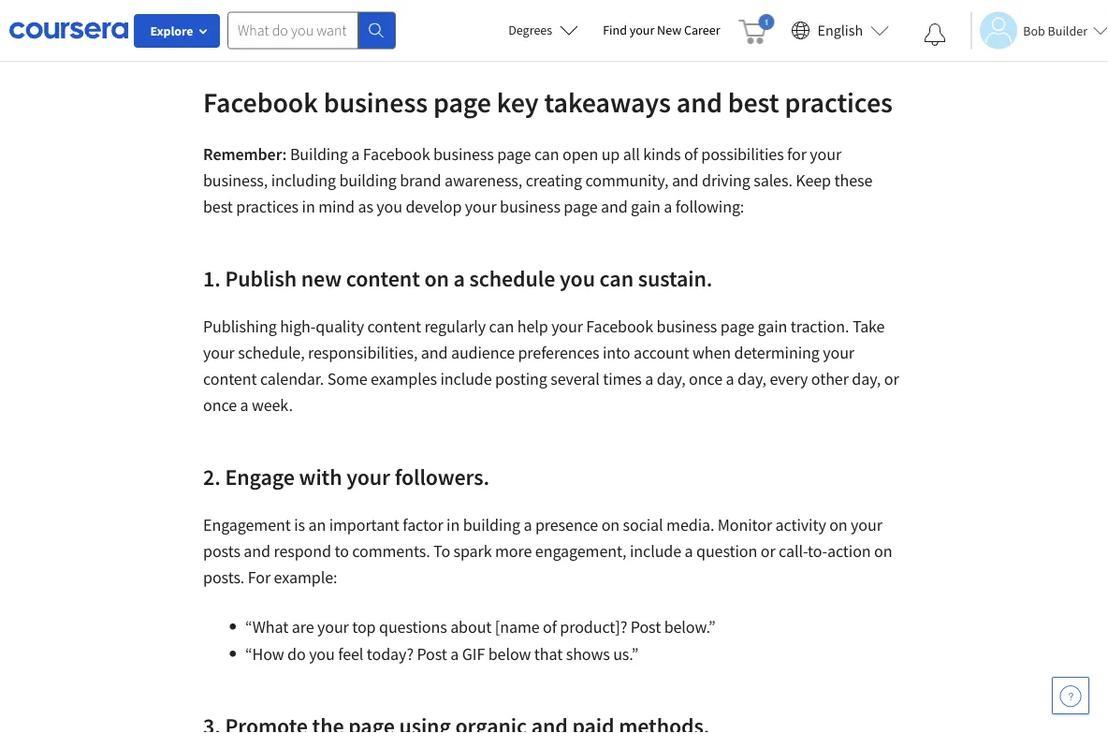 Task type: describe. For each thing, give the bounding box(es) containing it.
is
[[294, 515, 305, 536]]

remember:
[[203, 144, 290, 165]]

of inside building a facebook business page can open up all kinds of possibilities for your business, including building brand awareness, creating community, and driving sales. keep these best practices in mind as you develop your business page and gain a following:
[[685, 144, 698, 165]]

top
[[352, 617, 376, 638]]

"how
[[245, 644, 284, 665]]

brand
[[400, 170, 442, 191]]

below."
[[665, 617, 716, 638]]

and inside publishing high-quality content regularly can help your facebook business page gain traction. take your schedule, responsibilities, and audience preferences into account when determining your content calendar. some examples include posting several times a day, once a day, every other day, or once a week.
[[421, 342, 448, 363]]

and down kinds
[[672, 170, 699, 191]]

social
[[623, 515, 664, 536]]

page down creating
[[564, 196, 598, 217]]

can for creating
[[535, 144, 560, 165]]

that
[[535, 644, 563, 665]]

page inside publishing high-quality content regularly can help your facebook business page gain traction. take your schedule, responsibilities, and audience preferences into account when determining your content calendar. some examples include posting several times a day, once a day, every other day, or once a week.
[[721, 316, 755, 337]]

builder
[[1049, 22, 1088, 39]]

2. engage with your followers.
[[203, 463, 490, 491]]

followers.
[[395, 463, 490, 491]]

engagement
[[203, 515, 291, 536]]

quality
[[316, 316, 364, 337]]

1.
[[203, 264, 221, 292]]

a up 'regularly'
[[454, 264, 465, 292]]

facebook business page key takeaways and best practices
[[203, 84, 899, 119]]

key
[[497, 84, 539, 119]]

on up action at the bottom
[[830, 515, 848, 536]]

posts.
[[203, 567, 245, 588]]

important
[[329, 515, 400, 536]]

spark
[[454, 541, 492, 562]]

your up 'other'
[[823, 342, 855, 363]]

business down creating
[[500, 196, 561, 217]]

calendar.
[[260, 369, 324, 390]]

new
[[301, 264, 342, 292]]

following:
[[676, 196, 745, 217]]

you inside building a facebook business page can open up all kinds of possibilities for your business, including building brand awareness, creating community, and driving sales. keep these best practices in mind as you develop your business page and gain a following:
[[377, 196, 403, 217]]

practices inside building a facebook business page can open up all kinds of possibilities for your business, including building brand awareness, creating community, and driving sales. keep these best practices in mind as you develop your business page and gain a following:
[[236, 196, 299, 217]]

us."
[[614, 644, 639, 665]]

regularly
[[425, 316, 486, 337]]

creating
[[526, 170, 583, 191]]

feel
[[338, 644, 364, 665]]

your right for
[[810, 144, 842, 165]]

building a facebook business page can open up all kinds of possibilities for your business, including building brand awareness, creating community, and driving sales. keep these best practices in mind as you develop your business page and gain a following:
[[203, 144, 873, 217]]

"what are your top questions about [name of product]? post below." "how do you feel today? post a gif below that shows us."
[[245, 617, 716, 665]]

or inside engagement is an important factor in building a presence on social media. monitor activity on your posts and respond to comments. to spark more engagement, include a question or call-to-action on posts. for example:
[[761, 541, 776, 562]]

community,
[[586, 170, 669, 191]]

2 horizontal spatial can
[[600, 264, 634, 292]]

find your new career link
[[594, 19, 730, 42]]

engagement is an important factor in building a presence on social media. monitor activity on your posts and respond to comments. to spark more engagement, include a question or call-to-action on posts. for example:
[[203, 515, 893, 588]]

for
[[788, 144, 807, 165]]

your inside engagement is an important factor in building a presence on social media. monitor activity on your posts and respond to comments. to spark more engagement, include a question or call-to-action on posts. for example:
[[851, 515, 883, 536]]

takeaways
[[545, 84, 671, 119]]

questions
[[379, 617, 447, 638]]

new
[[658, 22, 682, 38]]

building inside building a facebook business page can open up all kinds of possibilities for your business, including building brand awareness, creating community, and driving sales. keep these best practices in mind as you develop your business page and gain a following:
[[339, 170, 397, 191]]

or inside publishing high-quality content regularly can help your facebook business page gain traction. take your schedule, responsibilities, and audience preferences into account when determining your content calendar. some examples include posting several times a day, once a day, every other day, or once a week.
[[885, 369, 900, 390]]

your inside "what are your top questions about [name of product]? post below." "how do you feel today? post a gif below that shows us."
[[317, 617, 349, 638]]

bob builder
[[1024, 22, 1088, 39]]

your right with at the left of the page
[[347, 463, 391, 491]]

building inside engagement is an important factor in building a presence on social media. monitor activity on your posts and respond to comments. to spark more engagement, include a question or call-to-action on posts. for example:
[[463, 515, 521, 536]]

0 vertical spatial facebook
[[203, 84, 318, 119]]

business down professional
[[324, 84, 428, 119]]

below
[[489, 644, 531, 665]]

account
[[634, 342, 690, 363]]

a down the media.
[[685, 541, 694, 562]]

business,
[[203, 170, 268, 191]]

with
[[299, 463, 342, 491]]

do
[[288, 644, 306, 665]]

bob builder button
[[971, 12, 1109, 49]]

on up 'regularly'
[[425, 264, 449, 292]]

coursera image
[[9, 15, 128, 45]]

call-
[[779, 541, 808, 562]]

1 day, from the left
[[657, 369, 686, 390]]

develop
[[406, 196, 462, 217]]

posts
[[203, 541, 241, 562]]

a left following:
[[664, 196, 673, 217]]

schedule
[[470, 264, 556, 292]]

in inside building a facebook business page can open up all kinds of possibilities for your business, including building brand awareness, creating community, and driving sales. keep these best practices in mind as you develop your business page and gain a following:
[[302, 196, 315, 217]]

publishing
[[203, 316, 277, 337]]

today?
[[367, 644, 414, 665]]

an
[[309, 515, 326, 536]]

for
[[248, 567, 271, 588]]

comments.
[[352, 541, 430, 562]]

media.
[[667, 515, 715, 536]]

english
[[818, 21, 864, 40]]

kinds
[[644, 144, 681, 165]]

0 vertical spatial best
[[728, 84, 780, 119]]

a right building at the top left of page
[[352, 144, 360, 165]]

every
[[770, 369, 809, 390]]

on left social at the bottom right
[[602, 515, 620, 536]]

english button
[[784, 0, 897, 61]]

[name
[[495, 617, 540, 638]]

possibilities
[[702, 144, 784, 165]]

include inside engagement is an important factor in building a presence on social media. monitor activity on your posts and respond to comments. to spark more engagement, include a question or call-to-action on posts. for example:
[[630, 541, 682, 562]]

presence
[[536, 515, 599, 536]]

business up awareness,
[[434, 144, 494, 165]]

preferences
[[518, 342, 600, 363]]

driving
[[702, 170, 751, 191]]

1. publish new content on a schedule you can sustain.
[[203, 264, 718, 292]]

week.
[[252, 395, 293, 416]]

sales.
[[754, 170, 793, 191]]

2 vertical spatial content
[[203, 369, 257, 390]]

take
[[853, 316, 885, 337]]

explore
[[150, 22, 193, 39]]

sustain.
[[638, 264, 713, 292]]

a right the times
[[645, 369, 654, 390]]

about
[[451, 617, 492, 638]]

shopping cart: 1 item image
[[739, 14, 775, 44]]

examples
[[371, 369, 437, 390]]



Task type: vqa. For each thing, say whether or not it's contained in the screenshot.
the including
yes



Task type: locate. For each thing, give the bounding box(es) containing it.
0 horizontal spatial can
[[489, 316, 514, 337]]

you inside "what are your top questions about [name of product]? post below." "how do you feel today? post a gif below that shows us."
[[309, 644, 335, 665]]

include down social at the bottom right
[[630, 541, 682, 562]]

these
[[835, 170, 873, 191]]

0 vertical spatial include
[[441, 369, 492, 390]]

1 horizontal spatial gain
[[758, 316, 788, 337]]

of
[[685, 144, 698, 165], [543, 617, 557, 638]]

1 horizontal spatial once
[[689, 369, 723, 390]]

1 vertical spatial best
[[203, 196, 233, 217]]

day, down determining
[[738, 369, 767, 390]]

show notifications image
[[925, 23, 947, 46]]

2 day, from the left
[[738, 369, 767, 390]]

and down community,
[[601, 196, 628, 217]]

2 horizontal spatial facebook
[[587, 316, 654, 337]]

help center image
[[1060, 685, 1083, 707]]

you right the do
[[309, 644, 335, 665]]

content up the responsibilities, in the top of the page
[[368, 316, 421, 337]]

more
[[495, 541, 532, 562]]

factor
[[403, 515, 444, 536]]

help
[[518, 316, 548, 337]]

1 horizontal spatial practices
[[785, 84, 893, 119]]

content right 'new'
[[346, 264, 420, 292]]

post up the us."
[[631, 617, 661, 638]]

building up as
[[339, 170, 397, 191]]

0 vertical spatial you
[[377, 196, 403, 217]]

awareness,
[[445, 170, 523, 191]]

can inside building a facebook business page can open up all kinds of possibilities for your business, including building brand awareness, creating community, and driving sales. keep these best practices in mind as you develop your business page and gain a following:
[[535, 144, 560, 165]]

example:
[[274, 567, 338, 588]]

gain up determining
[[758, 316, 788, 337]]

2.
[[203, 463, 221, 491]]

mind
[[319, 196, 355, 217]]

degrees
[[509, 22, 553, 38]]

in
[[302, 196, 315, 217], [447, 515, 460, 536]]

1 vertical spatial include
[[630, 541, 682, 562]]

keep
[[796, 170, 832, 191]]

best up 'possibilities'
[[728, 84, 780, 119]]

day, right 'other'
[[853, 369, 882, 390]]

your
[[630, 22, 655, 38], [810, 144, 842, 165], [465, 196, 497, 217], [552, 316, 583, 337], [203, 342, 235, 363], [823, 342, 855, 363], [347, 463, 391, 491], [851, 515, 883, 536], [317, 617, 349, 638]]

1 vertical spatial of
[[543, 617, 557, 638]]

page up when
[[721, 316, 755, 337]]

once down when
[[689, 369, 723, 390]]

1 horizontal spatial can
[[535, 144, 560, 165]]

0 horizontal spatial gain
[[631, 196, 661, 217]]

a inside "what are your top questions about [name of product]? post below." "how do you feel today? post a gif below that shows us."
[[451, 644, 459, 665]]

you right as
[[377, 196, 403, 217]]

meta social media marketing professional certificate.
[[203, 0, 872, 37]]

0 horizontal spatial facebook
[[203, 84, 318, 119]]

up
[[602, 144, 620, 165]]

include
[[441, 369, 492, 390], [630, 541, 682, 562]]

0 horizontal spatial day,
[[657, 369, 686, 390]]

1 vertical spatial gain
[[758, 316, 788, 337]]

action
[[828, 541, 872, 562]]

2 vertical spatial facebook
[[587, 316, 654, 337]]

0 vertical spatial practices
[[785, 84, 893, 119]]

find your new career
[[603, 22, 721, 38]]

of up 'that'
[[543, 617, 557, 638]]

can inside publishing high-quality content regularly can help your facebook business page gain traction. take your schedule, responsibilities, and audience preferences into account when determining your content calendar. some examples include posting several times a day, once a day, every other day, or once a week.
[[489, 316, 514, 337]]

1 horizontal spatial include
[[630, 541, 682, 562]]

include down 'audience'
[[441, 369, 492, 390]]

content down schedule,
[[203, 369, 257, 390]]

or
[[885, 369, 900, 390], [761, 541, 776, 562]]

of right kinds
[[685, 144, 698, 165]]

0 vertical spatial or
[[885, 369, 900, 390]]

meta
[[793, 0, 826, 11]]

and down 'regularly'
[[421, 342, 448, 363]]

your down publishing
[[203, 342, 235, 363]]

2 horizontal spatial you
[[560, 264, 596, 292]]

degrees button
[[494, 9, 594, 51]]

on
[[425, 264, 449, 292], [602, 515, 620, 536], [830, 515, 848, 536], [875, 541, 893, 562]]

a down when
[[726, 369, 735, 390]]

1 vertical spatial or
[[761, 541, 776, 562]]

1 horizontal spatial in
[[447, 515, 460, 536]]

into
[[603, 342, 631, 363]]

can left sustain.
[[600, 264, 634, 292]]

best
[[728, 84, 780, 119], [203, 196, 233, 217]]

professional
[[321, 16, 407, 37]]

business up when
[[657, 316, 718, 337]]

facebook up into
[[587, 316, 654, 337]]

career
[[685, 22, 721, 38]]

0 horizontal spatial best
[[203, 196, 233, 217]]

include inside publishing high-quality content regularly can help your facebook business page gain traction. take your schedule, responsibilities, and audience preferences into account when determining your content calendar. some examples include posting several times a day, once a day, every other day, or once a week.
[[441, 369, 492, 390]]

0 vertical spatial post
[[631, 617, 661, 638]]

What do you want to learn? text field
[[228, 12, 359, 49]]

content for on
[[346, 264, 420, 292]]

including
[[271, 170, 336, 191]]

"what
[[245, 617, 289, 638]]

1 vertical spatial once
[[203, 395, 237, 416]]

open
[[563, 144, 599, 165]]

as
[[358, 196, 374, 217]]

3 day, from the left
[[853, 369, 882, 390]]

post down "questions"
[[417, 644, 448, 665]]

0 vertical spatial building
[[339, 170, 397, 191]]

0 vertical spatial gain
[[631, 196, 661, 217]]

building
[[290, 144, 348, 165]]

1 horizontal spatial building
[[463, 515, 521, 536]]

can
[[535, 144, 560, 165], [600, 264, 634, 292], [489, 316, 514, 337]]

a left week.
[[240, 395, 249, 416]]

gif
[[462, 644, 485, 665]]

and up kinds
[[677, 84, 723, 119]]

meta social media marketing professional certificate. link
[[203, 0, 872, 37]]

2 horizontal spatial day,
[[853, 369, 882, 390]]

determining
[[735, 342, 820, 363]]

gain inside publishing high-quality content regularly can help your facebook business page gain traction. take your schedule, responsibilities, and audience preferences into account when determining your content calendar. some examples include posting several times a day, once a day, every other day, or once a week.
[[758, 316, 788, 337]]

your down awareness,
[[465, 196, 497, 217]]

0 horizontal spatial of
[[543, 617, 557, 638]]

publish
[[225, 264, 297, 292]]

practices down business,
[[236, 196, 299, 217]]

1 vertical spatial content
[[368, 316, 421, 337]]

gain inside building a facebook business page can open up all kinds of possibilities for your business, including building brand awareness, creating community, and driving sales. keep these best practices in mind as you develop your business page and gain a following:
[[631, 196, 661, 217]]

of inside "what are your top questions about [name of product]? post below." "how do you feel today? post a gif below that shows us."
[[543, 617, 557, 638]]

practices up for
[[785, 84, 893, 119]]

publishing high-quality content regularly can help your facebook business page gain traction. take your schedule, responsibilities, and audience preferences into account when determining your content calendar. some examples include posting several times a day, once a day, every other day, or once a week.
[[203, 316, 900, 416]]

post
[[631, 617, 661, 638], [417, 644, 448, 665]]

gain
[[631, 196, 661, 217], [758, 316, 788, 337]]

0 vertical spatial content
[[346, 264, 420, 292]]

find
[[603, 22, 627, 38]]

best inside building a facebook business page can open up all kinds of possibilities for your business, including building brand awareness, creating community, and driving sales. keep these best practices in mind as you develop your business page and gain a following:
[[203, 196, 233, 217]]

can for preferences
[[489, 316, 514, 337]]

audience
[[451, 342, 515, 363]]

and inside engagement is an important factor in building a presence on social media. monitor activity on your posts and respond to comments. to spark more engagement, include a question or call-to-action on posts. for example:
[[244, 541, 271, 562]]

facebook
[[203, 84, 318, 119], [363, 144, 430, 165], [587, 316, 654, 337]]

0 horizontal spatial practices
[[236, 196, 299, 217]]

1 horizontal spatial facebook
[[363, 144, 430, 165]]

business
[[324, 84, 428, 119], [434, 144, 494, 165], [500, 196, 561, 217], [657, 316, 718, 337]]

media
[[203, 16, 245, 37]]

bob
[[1024, 22, 1046, 39]]

1 vertical spatial facebook
[[363, 144, 430, 165]]

are
[[292, 617, 314, 638]]

1 vertical spatial building
[[463, 515, 521, 536]]

other
[[812, 369, 849, 390]]

0 horizontal spatial include
[[441, 369, 492, 390]]

day,
[[657, 369, 686, 390], [738, 369, 767, 390], [853, 369, 882, 390]]

facebook up brand
[[363, 144, 430, 165]]

your right the find
[[630, 22, 655, 38]]

1 vertical spatial can
[[600, 264, 634, 292]]

a left the gif
[[451, 644, 459, 665]]

1 horizontal spatial post
[[631, 617, 661, 638]]

once left week.
[[203, 395, 237, 416]]

a up more
[[524, 515, 532, 536]]

1 horizontal spatial day,
[[738, 369, 767, 390]]

when
[[693, 342, 732, 363]]

your right are
[[317, 617, 349, 638]]

all
[[624, 144, 640, 165]]

facebook up remember:
[[203, 84, 318, 119]]

0 vertical spatial once
[[689, 369, 723, 390]]

0 horizontal spatial in
[[302, 196, 315, 217]]

once
[[689, 369, 723, 390], [203, 395, 237, 416]]

building up spark
[[463, 515, 521, 536]]

best down business,
[[203, 196, 233, 217]]

high-
[[280, 316, 316, 337]]

can left "help"
[[489, 316, 514, 337]]

None search field
[[228, 12, 396, 49]]

some
[[328, 369, 368, 390]]

can up creating
[[535, 144, 560, 165]]

explore button
[[134, 14, 220, 48]]

0 horizontal spatial once
[[203, 395, 237, 416]]

engage
[[225, 463, 295, 491]]

monitor
[[718, 515, 773, 536]]

and up the for
[[244, 541, 271, 562]]

1 vertical spatial post
[[417, 644, 448, 665]]

schedule,
[[238, 342, 305, 363]]

0 vertical spatial can
[[535, 144, 560, 165]]

in inside engagement is an important factor in building a presence on social media. monitor activity on your posts and respond to comments. to spark more engagement, include a question or call-to-action on posts. for example:
[[447, 515, 460, 536]]

on right action at the bottom
[[875, 541, 893, 562]]

your up preferences
[[552, 316, 583, 337]]

content
[[346, 264, 420, 292], [368, 316, 421, 337], [203, 369, 257, 390]]

page up awareness,
[[498, 144, 531, 165]]

facebook inside publishing high-quality content regularly can help your facebook business page gain traction. take your schedule, responsibilities, and audience preferences into account when determining your content calendar. some examples include posting several times a day, once a day, every other day, or once a week.
[[587, 316, 654, 337]]

2 vertical spatial can
[[489, 316, 514, 337]]

business inside publishing high-quality content regularly can help your facebook business page gain traction. take your schedule, responsibilities, and audience preferences into account when determining your content calendar. some examples include posting several times a day, once a day, every other day, or once a week.
[[657, 316, 718, 337]]

in up the to
[[447, 515, 460, 536]]

traction.
[[791, 316, 850, 337]]

certificate.
[[411, 16, 486, 37]]

0 horizontal spatial you
[[309, 644, 335, 665]]

marketing
[[249, 16, 318, 37]]

2 vertical spatial you
[[309, 644, 335, 665]]

0 vertical spatial in
[[302, 196, 315, 217]]

1 horizontal spatial best
[[728, 84, 780, 119]]

posting
[[495, 369, 548, 390]]

product]?
[[560, 617, 628, 638]]

gain down community,
[[631, 196, 661, 217]]

facebook inside building a facebook business page can open up all kinds of possibilities for your business, including building brand awareness, creating community, and driving sales. keep these best practices in mind as you develop your business page and gain a following:
[[363, 144, 430, 165]]

to
[[434, 541, 451, 562]]

1 horizontal spatial or
[[885, 369, 900, 390]]

your up action at the bottom
[[851, 515, 883, 536]]

day, down account
[[657, 369, 686, 390]]

engagement,
[[536, 541, 627, 562]]

1 vertical spatial in
[[447, 515, 460, 536]]

page left key at top left
[[434, 84, 492, 119]]

or down take
[[885, 369, 900, 390]]

1 vertical spatial you
[[560, 264, 596, 292]]

0 horizontal spatial or
[[761, 541, 776, 562]]

1 vertical spatial practices
[[236, 196, 299, 217]]

question
[[697, 541, 758, 562]]

or left call-
[[761, 541, 776, 562]]

1 horizontal spatial you
[[377, 196, 403, 217]]

content for regularly
[[368, 316, 421, 337]]

0 horizontal spatial building
[[339, 170, 397, 191]]

in down including at the left top of page
[[302, 196, 315, 217]]

you right schedule
[[560, 264, 596, 292]]

responsibilities,
[[308, 342, 418, 363]]

1 horizontal spatial of
[[685, 144, 698, 165]]

activity
[[776, 515, 827, 536]]

0 horizontal spatial post
[[417, 644, 448, 665]]

times
[[603, 369, 642, 390]]

0 vertical spatial of
[[685, 144, 698, 165]]



